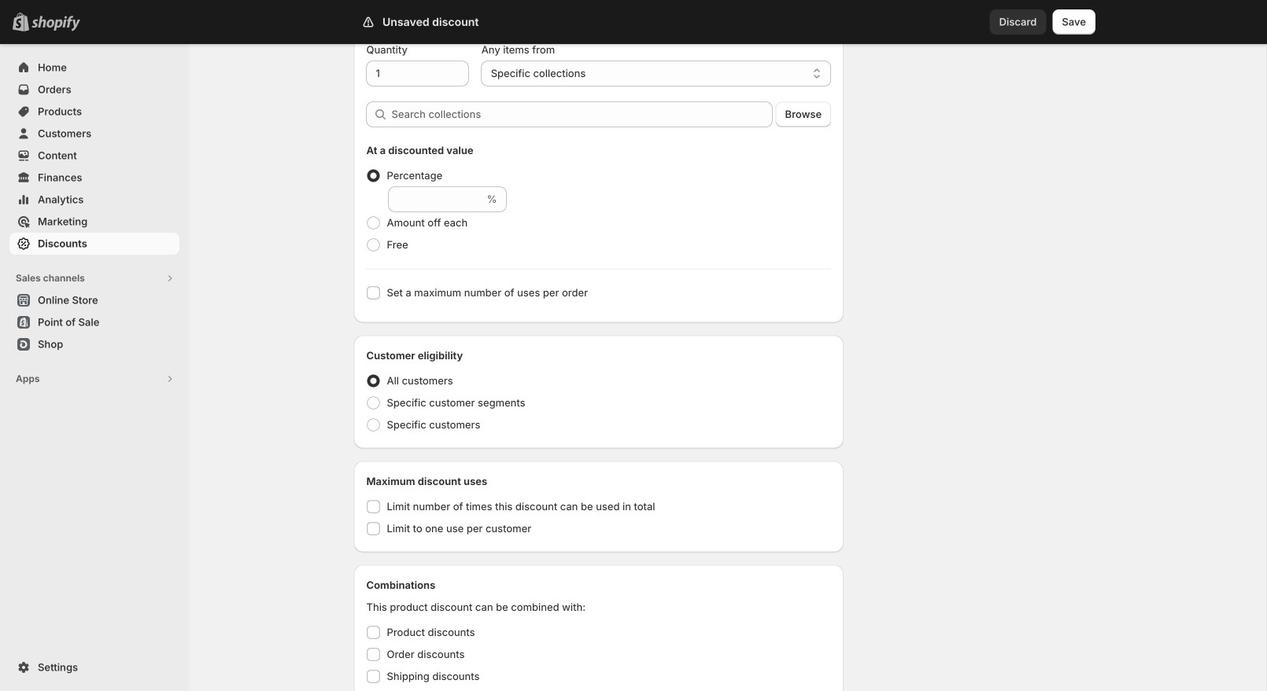 Task type: describe. For each thing, give the bounding box(es) containing it.
Search collections text field
[[392, 102, 772, 127]]



Task type: vqa. For each thing, say whether or not it's contained in the screenshot.
the search collections text field
yes



Task type: locate. For each thing, give the bounding box(es) containing it.
shopify image
[[31, 16, 80, 31]]

None text field
[[366, 61, 469, 86], [388, 187, 484, 212], [366, 61, 469, 86], [388, 187, 484, 212]]



